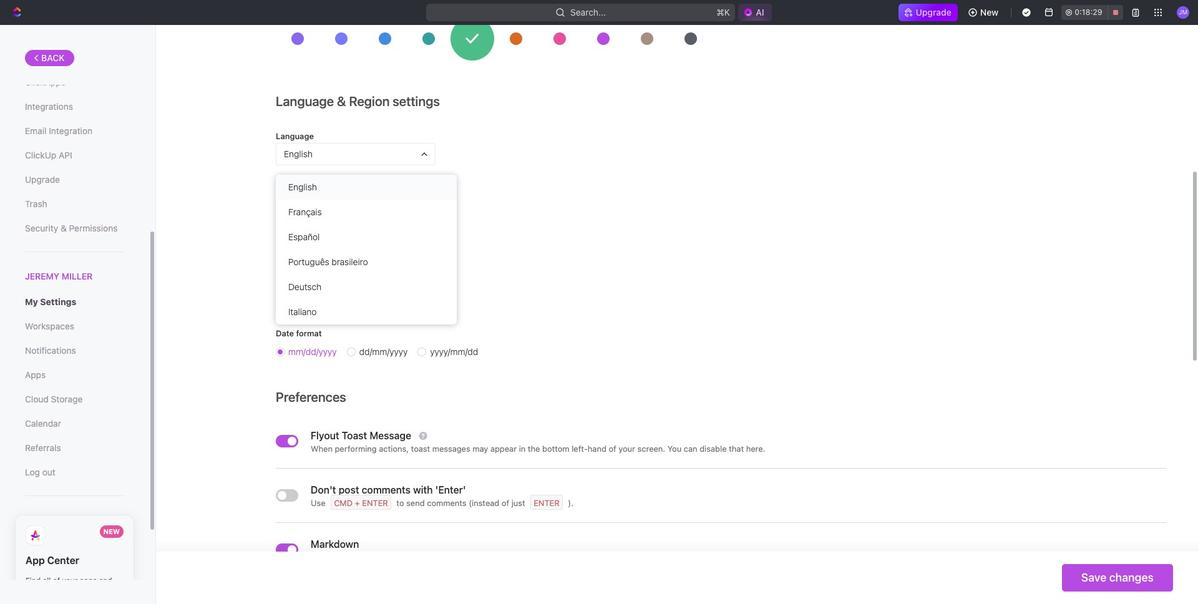 Task type: vqa. For each thing, say whether or not it's contained in the screenshot.
"T's"
no



Task type: locate. For each thing, give the bounding box(es) containing it.
0 vertical spatial new
[[980, 7, 999, 17]]

of inside find all of your apps and integrations in our new app center!
[[53, 576, 60, 586]]

date format
[[276, 328, 322, 338]]

1 horizontal spatial changes
[[1109, 571, 1154, 584]]

0 vertical spatial language
[[276, 94, 334, 109]]

bottom
[[542, 444, 570, 454]]

0 vertical spatial format
[[297, 286, 323, 296]]

all
[[43, 576, 51, 586]]

api
[[59, 150, 72, 160]]

app down the and
[[108, 587, 123, 597]]

mm/dd/yyyy
[[288, 346, 337, 357]]

trash link
[[25, 193, 124, 215]]

format up the mm/dd/yyyy
[[296, 328, 322, 338]]

app up find
[[26, 555, 45, 566]]

português brasileiro
[[288, 257, 368, 267]]

of inside don't post comments with 'enter' use cmd + enter to send comments (instead of just enter ).
[[502, 498, 509, 508]]

español
[[288, 232, 320, 242]]

0 horizontal spatial in
[[70, 587, 76, 597]]

sunday
[[288, 263, 318, 273]]

0 horizontal spatial new
[[103, 527, 120, 536]]

don't
[[311, 484, 336, 496]]

in inside find all of your apps and integrations in our new app center!
[[70, 587, 76, 597]]

language & region settings
[[276, 94, 440, 109]]

0 vertical spatial in
[[519, 444, 526, 454]]

1 vertical spatial format
[[296, 328, 322, 338]]

1 vertical spatial in
[[70, 587, 76, 597]]

of down español
[[297, 245, 305, 255]]

0 vertical spatial timezone
[[276, 179, 314, 189]]

your left apps
[[62, 576, 78, 586]]

0 horizontal spatial app
[[26, 555, 45, 566]]

find all of your apps and integrations in our new app center!
[[26, 576, 123, 604]]

0 vertical spatial upgrade link
[[898, 4, 958, 21]]

1 vertical spatial &
[[61, 223, 67, 233]]

enter left ).
[[534, 498, 560, 508]]

the left bottom
[[528, 444, 540, 454]]

0 horizontal spatial timezone
[[276, 179, 314, 189]]

your left screen.
[[619, 444, 635, 454]]

1 enter from the left
[[362, 498, 388, 508]]

new button
[[963, 2, 1006, 22]]

&
[[337, 94, 346, 109], [61, 223, 67, 233]]

1 language from the top
[[276, 94, 334, 109]]

1 horizontal spatial app
[[108, 587, 123, 597]]

0 vertical spatial your
[[619, 444, 635, 454]]

(instead
[[469, 498, 499, 508]]

referrals link
[[25, 438, 124, 459]]

apps link
[[25, 365, 124, 386]]

⌘k
[[717, 7, 730, 17]]

of
[[327, 221, 334, 230], [297, 245, 305, 255], [609, 444, 616, 454], [502, 498, 509, 508], [53, 576, 60, 586]]

0 vertical spatial app
[[26, 555, 45, 566]]

when
[[311, 444, 333, 454]]

comments up to
[[362, 484, 411, 496]]

email integration link
[[25, 120, 124, 142]]

0 horizontal spatial changes
[[373, 221, 403, 230]]

timezone up week
[[336, 221, 371, 230]]

in
[[519, 444, 526, 454], [70, 587, 76, 597]]

timezone
[[276, 179, 314, 189], [336, 221, 371, 230]]

1 vertical spatial the
[[528, 444, 540, 454]]

1 horizontal spatial comments
[[427, 498, 467, 508]]

log
[[25, 467, 40, 478]]

& left region
[[337, 94, 346, 109]]

0 vertical spatial comments
[[362, 484, 411, 496]]

the up português
[[307, 245, 320, 255]]

2 language from the top
[[276, 131, 314, 141]]

upgrade link down clickup api link
[[25, 169, 124, 190]]

& for permissions
[[61, 223, 67, 233]]

new
[[980, 7, 999, 17], [103, 527, 120, 536]]

1 horizontal spatial timezone
[[336, 221, 371, 230]]

don't post comments with 'enter' use cmd + enter to send comments (instead of just enter ).
[[311, 484, 574, 508]]

0 horizontal spatial &
[[61, 223, 67, 233]]

0 horizontal spatial your
[[62, 576, 78, 586]]

your
[[619, 444, 635, 454], [62, 576, 78, 586]]

0 horizontal spatial comments
[[362, 484, 411, 496]]

flyout
[[311, 430, 339, 441]]

upgrade left the new 'button' at the right of the page
[[916, 7, 952, 17]]

app
[[26, 555, 45, 566], [108, 587, 123, 597]]

performing
[[335, 444, 377, 454]]

dd/mm/yyyy
[[359, 346, 408, 357]]

format
[[297, 286, 323, 296], [296, 328, 322, 338]]

1 horizontal spatial upgrade
[[916, 7, 952, 17]]

1 horizontal spatial enter
[[534, 498, 560, 508]]

format for time format
[[297, 286, 323, 296]]

1 horizontal spatial &
[[337, 94, 346, 109]]

post
[[339, 484, 359, 496]]

clickup api link
[[25, 145, 124, 166]]

your inside find all of your apps and integrations in our new app center!
[[62, 576, 78, 586]]

0 vertical spatial &
[[337, 94, 346, 109]]

trash
[[25, 198, 47, 209]]

1 vertical spatial language
[[276, 131, 314, 141]]

our
[[78, 587, 90, 597]]

comments down 'enter'
[[427, 498, 467, 508]]

of right me
[[327, 221, 334, 230]]

the
[[307, 245, 320, 255], [528, 444, 540, 454]]

yyyy/mm/dd
[[430, 346, 478, 357]]

1 vertical spatial upgrade link
[[25, 169, 124, 190]]

security & permissions link
[[25, 218, 124, 239]]

24 hour
[[288, 305, 319, 315]]

in for our
[[70, 587, 76, 597]]

0 horizontal spatial the
[[307, 245, 320, 255]]

enter
[[362, 498, 388, 508], [534, 498, 560, 508]]

upgrade down clickup
[[25, 174, 60, 185]]

1 vertical spatial your
[[62, 576, 78, 586]]

changes
[[373, 221, 403, 230], [1109, 571, 1154, 584]]

français
[[288, 207, 322, 217]]

upgrade link left the new 'button' at the right of the page
[[898, 4, 958, 21]]

0 horizontal spatial upgrade link
[[25, 169, 124, 190]]

use
[[311, 498, 326, 508]]

notify
[[291, 221, 312, 230]]

0 vertical spatial the
[[307, 245, 320, 255]]

italiano
[[288, 306, 317, 317]]

0:18:29
[[1075, 7, 1103, 17]]

1 horizontal spatial in
[[519, 444, 526, 454]]

timezone up français
[[276, 179, 314, 189]]

deutsch
[[288, 281, 322, 292]]

enter right +
[[362, 498, 388, 508]]

week
[[358, 245, 378, 255]]

1 vertical spatial comments
[[427, 498, 467, 508]]

0 horizontal spatial enter
[[362, 498, 388, 508]]

& inside the security & permissions link
[[61, 223, 67, 233]]

save changes button
[[1062, 564, 1173, 592]]

1 horizontal spatial upgrade link
[[898, 4, 958, 21]]

may
[[473, 444, 488, 454]]

of left just
[[502, 498, 509, 508]]

language for language & region settings
[[276, 94, 334, 109]]

changes right the save
[[1109, 571, 1154, 584]]

integrations
[[25, 101, 73, 112]]

0 vertical spatial english
[[284, 149, 313, 159]]

here.
[[746, 444, 765, 454]]

1 vertical spatial upgrade
[[25, 174, 60, 185]]

email integration
[[25, 125, 92, 136]]

format up hour
[[297, 286, 323, 296]]

1 horizontal spatial your
[[619, 444, 635, 454]]

in right appear
[[519, 444, 526, 454]]

0:18:29 button
[[1062, 5, 1123, 20]]

1 vertical spatial timezone
[[336, 221, 371, 230]]

1 horizontal spatial new
[[980, 7, 999, 17]]

0 vertical spatial changes
[[373, 221, 403, 230]]

& right "security"
[[61, 223, 67, 233]]

changes up week
[[373, 221, 403, 230]]

1 vertical spatial app
[[108, 587, 123, 597]]

integration
[[49, 125, 92, 136]]

apps
[[25, 370, 46, 380]]

notifications link
[[25, 340, 124, 361]]

of right hand
[[609, 444, 616, 454]]

1 vertical spatial changes
[[1109, 571, 1154, 584]]

in left our
[[70, 587, 76, 597]]

of right all
[[53, 576, 60, 586]]



Task type: describe. For each thing, give the bounding box(es) containing it.
new inside the new 'button'
[[980, 7, 999, 17]]

you
[[668, 444, 682, 454]]

save changes
[[1081, 571, 1154, 584]]

storage
[[51, 394, 83, 405]]

clickapps
[[25, 77, 66, 87]]

& for region
[[337, 94, 346, 109]]

format for date format
[[296, 328, 322, 338]]

markdown
[[311, 539, 359, 550]]

24
[[288, 305, 299, 315]]

security & permissions
[[25, 223, 118, 233]]

region
[[349, 94, 390, 109]]

workspaces
[[25, 321, 74, 332]]

toast
[[342, 430, 367, 441]]

integrations
[[26, 587, 68, 597]]

time
[[276, 286, 295, 296]]

log out link
[[25, 462, 124, 483]]

apps
[[80, 576, 97, 586]]

settings
[[393, 94, 440, 109]]

changes inside save changes button
[[1109, 571, 1154, 584]]

start of the calendar week
[[276, 245, 378, 255]]

1 vertical spatial english
[[288, 182, 317, 192]]

app center
[[26, 555, 79, 566]]

cloud storage link
[[25, 389, 124, 410]]

date
[[276, 328, 294, 338]]

my
[[25, 297, 38, 307]]

calendar
[[322, 245, 355, 255]]

send
[[406, 498, 425, 508]]

just
[[512, 498, 525, 508]]

).
[[568, 498, 574, 508]]

email
[[25, 125, 46, 136]]

brasileiro
[[332, 257, 368, 267]]

cmd
[[334, 498, 353, 508]]

hour
[[301, 305, 319, 315]]

2 enter from the left
[[534, 498, 560, 508]]

integrations link
[[25, 96, 124, 117]]

when performing actions, toast messages may appear in the bottom left-hand of your screen. you can disable that here.
[[311, 444, 765, 454]]

disable
[[700, 444, 727, 454]]

center
[[47, 555, 79, 566]]

monday
[[341, 263, 372, 273]]

workspaces link
[[25, 316, 124, 337]]

and
[[99, 576, 112, 586]]

toast
[[411, 444, 430, 454]]

in for the
[[519, 444, 526, 454]]

notify me of timezone changes
[[291, 221, 403, 230]]

center!
[[26, 599, 52, 604]]

out
[[42, 467, 55, 478]]

1 horizontal spatial the
[[528, 444, 540, 454]]

1 vertical spatial new
[[103, 527, 120, 536]]

clickapps link
[[25, 72, 124, 93]]

time format
[[276, 286, 323, 296]]

miller
[[62, 271, 93, 281]]

+
[[355, 498, 360, 508]]

português
[[288, 257, 329, 267]]

to
[[397, 498, 404, 508]]

start
[[276, 245, 295, 255]]

cloud storage
[[25, 394, 83, 405]]

0 horizontal spatial upgrade
[[25, 174, 60, 185]]

can
[[684, 444, 698, 454]]

message
[[370, 430, 411, 441]]

find
[[26, 576, 41, 586]]

clickup api
[[25, 150, 72, 160]]

save
[[1081, 571, 1107, 584]]

app inside find all of your apps and integrations in our new app center!
[[108, 587, 123, 597]]

referrals
[[25, 443, 61, 453]]

notifications
[[25, 345, 76, 356]]

language for language
[[276, 131, 314, 141]]

actions,
[[379, 444, 409, 454]]

calendar link
[[25, 413, 124, 434]]

me
[[314, 221, 325, 230]]

hand
[[588, 444, 607, 454]]

jeremy miller
[[25, 271, 93, 281]]

english button
[[276, 143, 436, 165]]

calendar
[[25, 418, 61, 429]]

screen.
[[638, 444, 665, 454]]

english inside dropdown button
[[284, 149, 313, 159]]

settings
[[40, 297, 76, 307]]

clickup
[[25, 150, 56, 160]]

preferences
[[276, 389, 346, 404]]

appear
[[491, 444, 517, 454]]

jeremy
[[25, 271, 59, 281]]

back link
[[25, 50, 74, 66]]

back
[[41, 52, 65, 63]]

left-
[[572, 444, 588, 454]]

messages
[[432, 444, 470, 454]]

flyout toast message
[[311, 430, 414, 441]]

0 vertical spatial upgrade
[[916, 7, 952, 17]]

log out
[[25, 467, 55, 478]]



